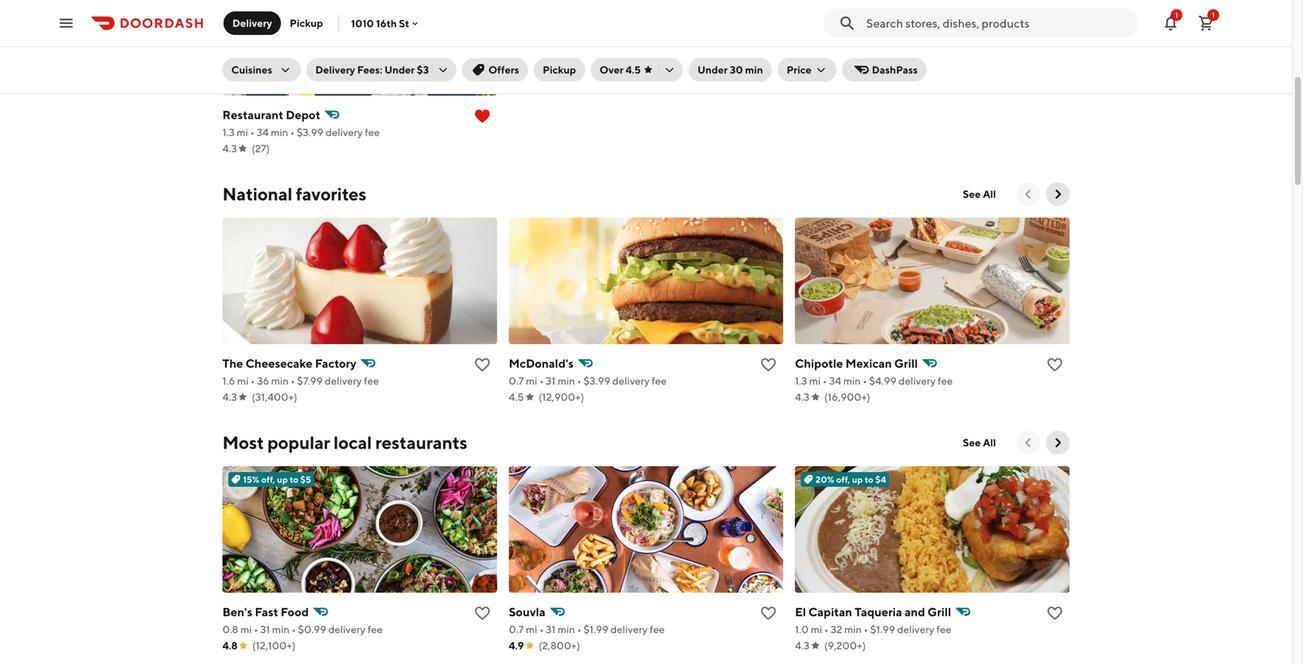 Task type: locate. For each thing, give the bounding box(es) containing it.
mi for restaurant depot
[[237, 126, 248, 138]]

1 horizontal spatial $3.99
[[584, 375, 610, 387]]

1 vertical spatial see all
[[963, 436, 996, 449]]

1 see from the top
[[963, 188, 981, 200]]

1 horizontal spatial delivery
[[315, 64, 355, 76]]

click to add this store to your saved list image
[[473, 356, 491, 374], [1046, 356, 1064, 374], [473, 605, 491, 622]]

0 horizontal spatial $1.99
[[584, 623, 609, 635]]

1 up from the left
[[277, 474, 288, 485]]

• up (2,800+)
[[577, 623, 581, 635]]

off, right the 20%
[[836, 474, 850, 485]]

pickup for pickup button to the right
[[543, 64, 576, 76]]

delivery for chipotle mexican grill
[[899, 375, 936, 387]]

1 vertical spatial $3.99
[[584, 375, 610, 387]]

1.3 down chipotle
[[795, 375, 807, 387]]

1 vertical spatial 4.5
[[509, 391, 524, 403]]

1 for 2 items, open order cart icon
[[1212, 11, 1215, 19]]

min for el capitan taqueria and grill
[[844, 623, 862, 635]]

0.7 down mcdonald's
[[509, 375, 524, 387]]

delivery
[[326, 126, 363, 138], [325, 375, 362, 387], [612, 375, 650, 387], [899, 375, 936, 387], [328, 623, 366, 635], [611, 623, 648, 635], [897, 623, 934, 635]]

0.7 for most popular local restaurants
[[509, 623, 524, 635]]

grill
[[894, 356, 918, 370], [928, 605, 951, 619]]

pickup left over on the top of the page
[[543, 64, 576, 76]]

over 4.5 button
[[591, 58, 683, 82]]

up left $5 on the left bottom of page
[[277, 474, 288, 485]]

ben's
[[222, 605, 252, 619]]

min for ben's fast food
[[272, 623, 290, 635]]

0 vertical spatial 34
[[257, 126, 269, 138]]

1 vertical spatial see
[[963, 436, 981, 449]]

$3.99 up '(12,900+)'
[[584, 375, 610, 387]]

2 under from the left
[[698, 64, 728, 76]]

ben's fast food
[[222, 605, 309, 619]]

1 vertical spatial next button of carousel image
[[1051, 435, 1065, 450]]

and
[[905, 605, 925, 619]]

the cheesecake factory
[[222, 356, 356, 370]]

fee for souvla
[[650, 623, 665, 635]]

price
[[787, 64, 812, 76]]

delivery for delivery
[[232, 17, 272, 29]]

2 see all link from the top
[[954, 431, 1005, 454]]

to for taqueria
[[865, 474, 873, 485]]

2 up from the left
[[852, 474, 863, 485]]

4.3
[[222, 142, 237, 154], [222, 391, 237, 403], [795, 391, 810, 403], [795, 639, 810, 652]]

pickup button left 1010
[[281, 11, 332, 35]]

2 previous button of carousel image from the top
[[1021, 435, 1036, 450]]

the
[[222, 356, 243, 370]]

0 vertical spatial see all
[[963, 188, 996, 200]]

4.5 inside "button"
[[626, 64, 641, 76]]

1 vertical spatial 1.3
[[795, 375, 807, 387]]

depot
[[286, 108, 320, 122]]

up
[[277, 474, 288, 485], [852, 474, 863, 485]]

favorites
[[296, 183, 366, 204]]

1 1 from the left
[[1175, 11, 1178, 19]]

$3.99 down depot
[[297, 126, 324, 138]]

cuisines button
[[222, 58, 301, 82]]

1.6
[[222, 375, 235, 387]]

pickup button left over on the top of the page
[[534, 58, 585, 82]]

2 all from the top
[[983, 436, 996, 449]]

min right 32
[[844, 623, 862, 635]]

chipotle mexican grill
[[795, 356, 918, 370]]

36
[[257, 375, 269, 387]]

1 vertical spatial pickup
[[543, 64, 576, 76]]

1 inside 1 button
[[1212, 11, 1215, 19]]

pickup right delivery button
[[290, 17, 323, 29]]

2 $1.99 from the left
[[870, 623, 895, 635]]

1 horizontal spatial grill
[[928, 605, 951, 619]]

1 horizontal spatial 4.5
[[626, 64, 641, 76]]

•
[[250, 126, 255, 138], [290, 126, 295, 138], [251, 375, 255, 387], [291, 375, 295, 387], [539, 375, 544, 387], [577, 375, 581, 387], [823, 375, 827, 387], [863, 375, 867, 387], [254, 623, 258, 635], [292, 623, 296, 635], [539, 623, 544, 635], [577, 623, 581, 635], [824, 623, 829, 635], [864, 623, 868, 635]]

34 for chipotle
[[829, 375, 841, 387]]

$1.99
[[584, 623, 609, 635], [870, 623, 895, 635]]

1010
[[351, 17, 374, 29]]

0 horizontal spatial to
[[290, 474, 298, 485]]

0 horizontal spatial grill
[[894, 356, 918, 370]]

capitan
[[809, 605, 852, 619]]

0 vertical spatial delivery
[[232, 17, 272, 29]]

4.5 right over on the top of the page
[[626, 64, 641, 76]]

0 vertical spatial $3.99
[[297, 126, 324, 138]]

min up (12,100+)
[[272, 623, 290, 635]]

1 vertical spatial see all link
[[954, 431, 1005, 454]]

1.3 mi • 34 min • $4.99 delivery fee
[[795, 375, 953, 387]]

next button of carousel image for national favorites
[[1051, 187, 1065, 202]]

0 horizontal spatial 1
[[1175, 11, 1178, 19]]

31 down ben's fast food
[[260, 623, 270, 635]]

under
[[385, 64, 415, 76], [698, 64, 728, 76]]

min up (16,900+)
[[843, 375, 861, 387]]

(2,800+)
[[539, 639, 580, 652]]

to
[[290, 474, 298, 485], [865, 474, 873, 485]]

0 horizontal spatial off,
[[261, 474, 275, 485]]

1 horizontal spatial 34
[[829, 375, 841, 387]]

click to add this store to your saved list image for most popular local restaurants
[[760, 605, 777, 622]]

pickup for top pickup button
[[290, 17, 323, 29]]

$4.99
[[869, 375, 897, 387]]

1 all from the top
[[983, 188, 996, 200]]

1.3 down restaurant
[[222, 126, 235, 138]]

min for chipotle mexican grill
[[843, 375, 861, 387]]

1 horizontal spatial up
[[852, 474, 863, 485]]

see all
[[963, 188, 996, 200], [963, 436, 996, 449]]

4.3 down 1.6
[[222, 391, 237, 403]]

under 30 min button
[[689, 58, 772, 82]]

0.7
[[509, 375, 524, 387], [509, 623, 524, 635]]

2 off, from the left
[[836, 474, 850, 485]]

see all link
[[954, 182, 1005, 206], [954, 431, 1005, 454]]

0 vertical spatial next button of carousel image
[[1051, 187, 1065, 202]]

1 $1.99 from the left
[[584, 623, 609, 635]]

fee
[[365, 126, 380, 138], [364, 375, 379, 387], [652, 375, 667, 387], [938, 375, 953, 387], [368, 623, 383, 635], [650, 623, 665, 635], [937, 623, 952, 635]]

1 vertical spatial all
[[983, 436, 996, 449]]

fee for chipotle mexican grill
[[938, 375, 953, 387]]

• down the el capitan taqueria and grill
[[864, 623, 868, 635]]

2 see all from the top
[[963, 436, 996, 449]]

• down mexican
[[863, 375, 867, 387]]

off, right 15%
[[261, 474, 275, 485]]

1.3 mi • 34 min • $3.99 delivery fee
[[222, 126, 380, 138]]

click to add this store to your saved list image for national favorites
[[473, 356, 491, 374]]

1.3
[[222, 126, 235, 138], [795, 375, 807, 387]]

1 next button of carousel image from the top
[[1051, 187, 1065, 202]]

1 button
[[1191, 8, 1221, 38]]

delivery button
[[224, 11, 281, 35]]

1 to from the left
[[290, 474, 298, 485]]

1 left 2 items, open order cart icon
[[1175, 11, 1178, 19]]

next button of carousel image
[[1051, 187, 1065, 202], [1051, 435, 1065, 450]]

off,
[[261, 474, 275, 485], [836, 474, 850, 485]]

1 horizontal spatial 1
[[1212, 11, 1215, 19]]

$1.99 for souvla
[[584, 623, 609, 635]]

mi right '1.0'
[[811, 623, 822, 635]]

0 horizontal spatial $3.99
[[297, 126, 324, 138]]

national favorites
[[222, 183, 366, 204]]

min for souvla
[[558, 623, 575, 635]]

up left $4
[[852, 474, 863, 485]]

1 vertical spatial previous button of carousel image
[[1021, 435, 1036, 450]]

15% off, up to $5
[[243, 474, 311, 485]]

to left $4
[[865, 474, 873, 485]]

0 vertical spatial 4.5
[[626, 64, 641, 76]]

0 horizontal spatial 1.3
[[222, 126, 235, 138]]

1 horizontal spatial off,
[[836, 474, 850, 485]]

under left 30
[[698, 64, 728, 76]]

0 vertical spatial previous button of carousel image
[[1021, 187, 1036, 202]]

1 right notification bell icon
[[1212, 11, 1215, 19]]

2 next button of carousel image from the top
[[1051, 435, 1065, 450]]

delivery for restaurant depot
[[326, 126, 363, 138]]

31 up '(12,900+)'
[[546, 375, 556, 387]]

mi down chipotle
[[809, 375, 821, 387]]

1 0.7 from the top
[[509, 375, 524, 387]]

• down restaurant
[[250, 126, 255, 138]]

min down the restaurant depot
[[271, 126, 288, 138]]

0 horizontal spatial pickup button
[[281, 11, 332, 35]]

1.0 mi • 32 min • $1.99 delivery fee
[[795, 623, 952, 635]]

1 horizontal spatial 1.3
[[795, 375, 807, 387]]

delivery
[[232, 17, 272, 29], [315, 64, 355, 76]]

1
[[1175, 11, 1178, 19], [1212, 11, 1215, 19]]

1 vertical spatial 0.7
[[509, 623, 524, 635]]

fee for mcdonald's
[[652, 375, 667, 387]]

previous button of carousel image
[[1021, 187, 1036, 202], [1021, 435, 1036, 450]]

0 horizontal spatial pickup
[[290, 17, 323, 29]]

0 vertical spatial pickup
[[290, 17, 323, 29]]

restaurants
[[375, 432, 467, 453]]

popular
[[267, 432, 330, 453]]

delivery for souvla
[[611, 623, 648, 635]]

0 vertical spatial all
[[983, 188, 996, 200]]

see all for most popular local restaurants
[[963, 436, 996, 449]]

1 horizontal spatial under
[[698, 64, 728, 76]]

34 up (16,900+)
[[829, 375, 841, 387]]

st
[[399, 17, 409, 29]]

1 vertical spatial delivery
[[315, 64, 355, 76]]

most popular local restaurants link
[[222, 431, 467, 454]]

2 to from the left
[[865, 474, 873, 485]]

1010 16th st button
[[351, 17, 421, 29]]

0 vertical spatial 0.7
[[509, 375, 524, 387]]

delivery inside button
[[232, 17, 272, 29]]

0 vertical spatial see all link
[[954, 182, 1005, 206]]

mi
[[237, 126, 248, 138], [237, 375, 249, 387], [526, 375, 537, 387], [809, 375, 821, 387], [240, 623, 252, 635], [526, 623, 537, 635], [811, 623, 822, 635]]

min
[[745, 64, 763, 76], [271, 126, 288, 138], [271, 375, 289, 387], [558, 375, 575, 387], [843, 375, 861, 387], [272, 623, 290, 635], [558, 623, 575, 635], [844, 623, 862, 635]]

$3.99
[[297, 126, 324, 138], [584, 375, 610, 387]]

min for the cheesecake factory
[[271, 375, 289, 387]]

34 up (27)
[[257, 126, 269, 138]]

0 vertical spatial 1.3
[[222, 126, 235, 138]]

min up (2,800+)
[[558, 623, 575, 635]]

click to add this store to your saved list image
[[760, 356, 777, 374], [760, 605, 777, 622], [1046, 605, 1064, 622]]

4.5 down mcdonald's
[[509, 391, 524, 403]]

4.3 left (27)
[[222, 142, 237, 154]]

2 items, open order cart image
[[1197, 14, 1215, 32]]

under 30 min
[[698, 64, 763, 76]]

1.6 mi • 36 min • $7.99 delivery fee
[[222, 375, 379, 387]]

min right 30
[[745, 64, 763, 76]]

under left $3
[[385, 64, 415, 76]]

4.3 for el
[[795, 639, 810, 652]]

1 off, from the left
[[261, 474, 275, 485]]

0.8 mi • 31 min • $0.99 delivery fee
[[222, 623, 383, 635]]

grill up $4.99
[[894, 356, 918, 370]]

see
[[963, 188, 981, 200], [963, 436, 981, 449]]

mi for el capitan taqueria and grill
[[811, 623, 822, 635]]

mi right 1.6
[[237, 375, 249, 387]]

(9,200+)
[[824, 639, 866, 652]]

to for food
[[290, 474, 298, 485]]

31 up (2,800+)
[[546, 623, 556, 635]]

2 1 from the left
[[1212, 11, 1215, 19]]

previous button of carousel image for most popular local restaurants
[[1021, 435, 1036, 450]]

16th
[[376, 17, 397, 29]]

(12,900+)
[[539, 391, 584, 403]]

1 vertical spatial grill
[[928, 605, 951, 619]]

4.3 down chipotle
[[795, 391, 810, 403]]

2 see from the top
[[963, 436, 981, 449]]

$1.99 for el capitan taqueria and grill
[[870, 623, 895, 635]]

• up '(12,900+)'
[[577, 375, 581, 387]]

most
[[222, 432, 264, 453]]

34
[[257, 126, 269, 138], [829, 375, 841, 387]]

min up '(12,900+)'
[[558, 375, 575, 387]]

all
[[983, 188, 996, 200], [983, 436, 996, 449]]

mi down restaurant
[[237, 126, 248, 138]]

0 horizontal spatial up
[[277, 474, 288, 485]]

mi right 0.8
[[240, 623, 252, 635]]

notification bell image
[[1162, 14, 1180, 32]]

4.5
[[626, 64, 641, 76], [509, 391, 524, 403]]

delivery left fees:
[[315, 64, 355, 76]]

1 see all link from the top
[[954, 182, 1005, 206]]

1 previous button of carousel image from the top
[[1021, 187, 1036, 202]]

4.3 down '1.0'
[[795, 639, 810, 652]]

mi for souvla
[[526, 623, 537, 635]]

mi down mcdonald's
[[526, 375, 537, 387]]

0 vertical spatial pickup button
[[281, 11, 332, 35]]

mi down the souvla
[[526, 623, 537, 635]]

0 horizontal spatial 34
[[257, 126, 269, 138]]

click to add this store to your saved list image for most popular local restaurants
[[473, 605, 491, 622]]

1 vertical spatial pickup button
[[534, 58, 585, 82]]

2 0.7 from the top
[[509, 623, 524, 635]]

1 under from the left
[[385, 64, 415, 76]]

1 horizontal spatial $1.99
[[870, 623, 895, 635]]

min right 36
[[271, 375, 289, 387]]

1 horizontal spatial to
[[865, 474, 873, 485]]

to left $5 on the left bottom of page
[[290, 474, 298, 485]]

31
[[546, 375, 556, 387], [260, 623, 270, 635], [546, 623, 556, 635]]

• down food on the bottom left
[[292, 623, 296, 635]]

0 horizontal spatial under
[[385, 64, 415, 76]]

1.3 for chipotle mexican grill
[[795, 375, 807, 387]]

Store search: begin typing to search for stores available on DoorDash text field
[[866, 15, 1130, 31]]

• down mcdonald's
[[539, 375, 544, 387]]

grill right and
[[928, 605, 951, 619]]

click to add this store to your saved list image for national favorites
[[760, 356, 777, 374]]

4.3 for chipotle
[[795, 391, 810, 403]]

delivery up cuisines
[[232, 17, 272, 29]]

$4
[[875, 474, 886, 485]]

1 vertical spatial 34
[[829, 375, 841, 387]]

0.7 up 4.9
[[509, 623, 524, 635]]

min for mcdonald's
[[558, 375, 575, 387]]

next button of carousel image for most popular local restaurants
[[1051, 435, 1065, 450]]

chipotle
[[795, 356, 843, 370]]

$3.99 for mcdonald's
[[584, 375, 610, 387]]

0 horizontal spatial delivery
[[232, 17, 272, 29]]

el
[[795, 605, 806, 619]]

0 vertical spatial see
[[963, 188, 981, 200]]

1 see all from the top
[[963, 188, 996, 200]]

1 horizontal spatial pickup
[[543, 64, 576, 76]]



Task type: vqa. For each thing, say whether or not it's contained in the screenshot.


Task type: describe. For each thing, give the bounding box(es) containing it.
1 horizontal spatial pickup button
[[534, 58, 585, 82]]

fast
[[255, 605, 278, 619]]

off, for capitan
[[836, 474, 850, 485]]

0.7 mi • 31 min • $1.99 delivery fee
[[509, 623, 665, 635]]

dashpass button
[[843, 58, 927, 82]]

(16,900+)
[[824, 391, 870, 403]]

$5
[[300, 474, 311, 485]]

dashpass
[[872, 64, 918, 76]]

fee for the cheesecake factory
[[364, 375, 379, 387]]

20%
[[816, 474, 834, 485]]

up for taqueria
[[852, 474, 863, 485]]

• down chipotle
[[823, 375, 827, 387]]

factory
[[315, 356, 356, 370]]

$3.99 for restaurant depot
[[297, 126, 324, 138]]

fee for restaurant depot
[[365, 126, 380, 138]]

32
[[831, 623, 842, 635]]

0 horizontal spatial 4.5
[[509, 391, 524, 403]]

mi for the cheesecake factory
[[237, 375, 249, 387]]

4.3 for the
[[222, 391, 237, 403]]

taqueria
[[855, 605, 902, 619]]

0 vertical spatial grill
[[894, 356, 918, 370]]

min for restaurant depot
[[271, 126, 288, 138]]

• down the souvla
[[539, 623, 544, 635]]

over 4.5
[[600, 64, 641, 76]]

• left 32
[[824, 623, 829, 635]]

mi for mcdonald's
[[526, 375, 537, 387]]

4.3 for restaurant
[[222, 142, 237, 154]]

$0.99
[[298, 623, 326, 635]]

over
[[600, 64, 624, 76]]

1.3 for restaurant depot
[[222, 126, 235, 138]]

souvla
[[509, 605, 545, 619]]

4.8
[[222, 639, 238, 652]]

(12,100+)
[[252, 639, 296, 652]]

el capitan taqueria and grill
[[795, 605, 951, 619]]

open menu image
[[57, 14, 75, 32]]

mcdonald's
[[509, 356, 574, 370]]

30
[[730, 64, 743, 76]]

1.0
[[795, 623, 809, 635]]

fee for el capitan taqueria and grill
[[937, 623, 952, 635]]

delivery for mcdonald's
[[612, 375, 650, 387]]

restaurant depot
[[222, 108, 320, 122]]

mi for ben's fast food
[[240, 623, 252, 635]]

delivery for el capitan taqueria and grill
[[897, 623, 934, 635]]

min inside button
[[745, 64, 763, 76]]

1 for notification bell icon
[[1175, 11, 1178, 19]]

national favorites link
[[222, 182, 366, 206]]

national
[[222, 183, 292, 204]]

$7.99
[[297, 375, 323, 387]]

offers button
[[462, 58, 528, 82]]

food
[[281, 605, 309, 619]]

see all link for most popular local restaurants
[[954, 431, 1005, 454]]

most popular local restaurants
[[222, 432, 467, 453]]

0.7 mi • 31 min • $3.99 delivery fee
[[509, 375, 667, 387]]

delivery fees: under $3
[[315, 64, 429, 76]]

all for most popular local restaurants
[[983, 436, 996, 449]]

off, for fast
[[261, 474, 275, 485]]

see all for national favorites
[[963, 188, 996, 200]]

15%
[[243, 474, 259, 485]]

1010 16th st
[[351, 17, 409, 29]]

see for most popular local restaurants
[[963, 436, 981, 449]]

delivery for ben's fast food
[[328, 623, 366, 635]]

up for food
[[277, 474, 288, 485]]

20% off, up to $4
[[816, 474, 886, 485]]

4.9
[[509, 639, 524, 652]]

see for national favorites
[[963, 188, 981, 200]]

mi for chipotle mexican grill
[[809, 375, 821, 387]]

31 for popular
[[546, 623, 556, 635]]

mexican
[[846, 356, 892, 370]]

cheesecake
[[246, 356, 313, 370]]

local
[[334, 432, 372, 453]]

restaurant
[[222, 108, 283, 122]]

0.8
[[222, 623, 238, 635]]

fees:
[[357, 64, 382, 76]]

31 for favorites
[[546, 375, 556, 387]]

$3
[[417, 64, 429, 76]]

fee for ben's fast food
[[368, 623, 383, 635]]

• down ben's fast food
[[254, 623, 258, 635]]

(27)
[[252, 142, 270, 154]]

price button
[[778, 58, 837, 82]]

• left $7.99
[[291, 375, 295, 387]]

• down depot
[[290, 126, 295, 138]]

cuisines
[[231, 64, 272, 76]]

see all link for national favorites
[[954, 182, 1005, 206]]

0.7 for national favorites
[[509, 375, 524, 387]]

under inside button
[[698, 64, 728, 76]]

all for national favorites
[[983, 188, 996, 200]]

offers
[[489, 64, 519, 76]]

• left 36
[[251, 375, 255, 387]]

previous button of carousel image for national favorites
[[1021, 187, 1036, 202]]

delivery for the cheesecake factory
[[325, 375, 362, 387]]

click to remove this store from your saved list image
[[473, 107, 491, 125]]

34 for restaurant
[[257, 126, 269, 138]]

(31,400+)
[[252, 391, 297, 403]]

delivery for delivery fees: under $3
[[315, 64, 355, 76]]



